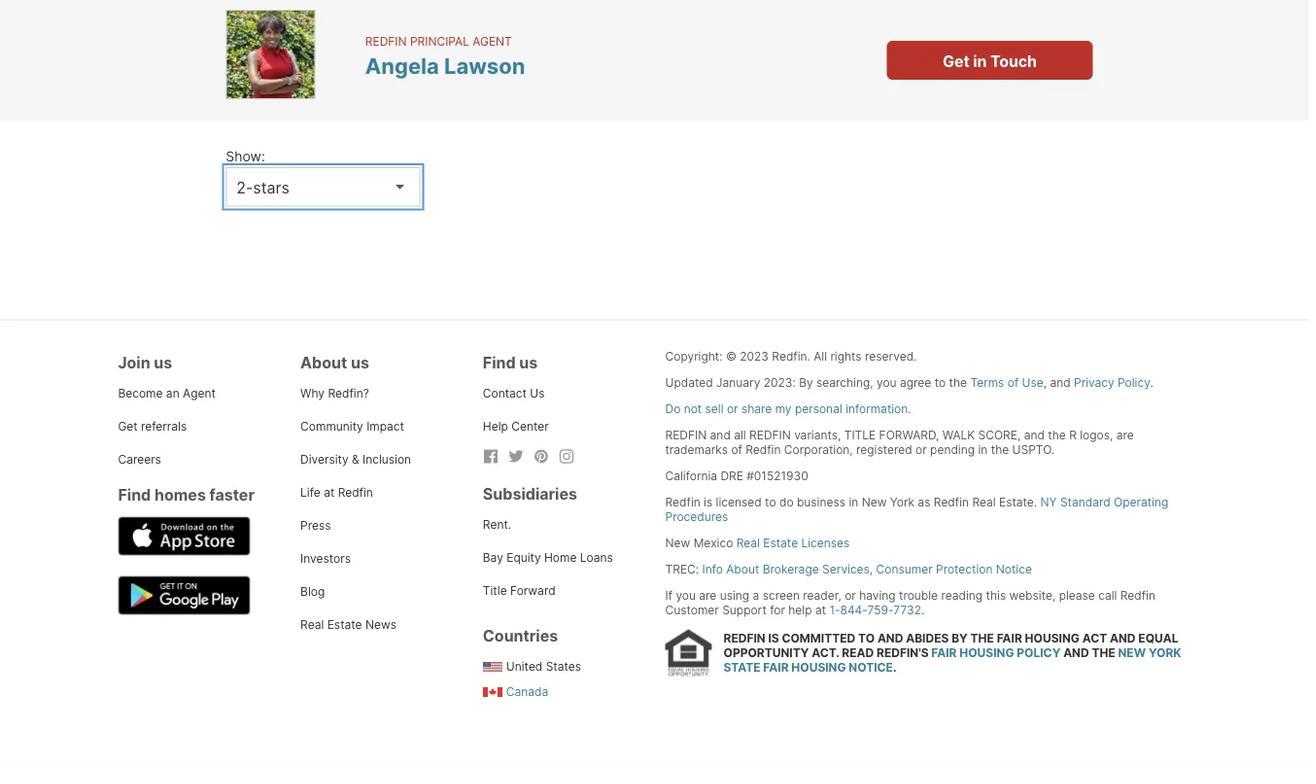 Task type: locate. For each thing, give the bounding box(es) containing it.
real down "blog"
[[301, 618, 324, 632]]

0 vertical spatial are
[[1117, 429, 1135, 443]]

fair down by
[[932, 646, 957, 660]]

searching,
[[817, 376, 874, 390]]

1 horizontal spatial and
[[1064, 646, 1090, 660]]

customers,
[[852, 22, 933, 41]]

state
[[724, 661, 761, 675]]

forward
[[511, 584, 556, 598]]

2 us from the left
[[351, 354, 369, 373]]

press
[[301, 519, 331, 533]]

find us
[[483, 354, 538, 373]]

housing down by
[[960, 646, 1015, 660]]

or up 844-
[[845, 589, 857, 603]]

equal housing opportunity image
[[666, 630, 712, 677]]

2 horizontal spatial us
[[520, 354, 538, 373]]

or down forward,
[[916, 443, 927, 458]]

0 horizontal spatial ,
[[870, 563, 873, 577]]

0 vertical spatial in
[[974, 52, 987, 71]]

2 vertical spatial in
[[849, 496, 859, 510]]

0 horizontal spatial us
[[154, 354, 172, 373]]

0 horizontal spatial find
[[118, 486, 151, 505]]

the
[[950, 376, 968, 390], [1048, 429, 1067, 443], [992, 443, 1010, 458]]

call
[[1099, 589, 1118, 603]]

0 vertical spatial get
[[943, 52, 970, 71]]

0 vertical spatial you
[[986, 45, 1013, 64]]

in inside redfin and all redfin variants, title forward, walk score, and the r logos, are trademarks of redfin corporation, registered or pending in the uspto.
[[979, 443, 988, 458]]

find up the contact
[[483, 354, 516, 373]]

agent inside redfin principal agent angela  lawson
[[473, 34, 512, 48]]

2 horizontal spatial you
[[986, 45, 1013, 64]]

0 horizontal spatial at
[[324, 486, 335, 500]]

us up redfin?
[[351, 354, 369, 373]]

fair down opportunity
[[764, 661, 789, 675]]

at left 1-
[[816, 604, 827, 618]]

0 horizontal spatial the
[[971, 632, 995, 646]]

0 horizontal spatial of
[[732, 443, 743, 458]]

this
[[986, 589, 1007, 603]]

the up fair housing policy link
[[971, 632, 995, 646]]

0 horizontal spatial fair
[[764, 661, 789, 675]]

a
[[1003, 22, 1012, 41], [753, 589, 760, 603]]

agent right an
[[183, 387, 216, 401]]

new up trec:
[[666, 537, 691, 551]]

estate left news
[[327, 618, 362, 632]]

real
[[973, 496, 996, 510], [737, 537, 760, 551], [301, 618, 324, 632]]

the down score,
[[992, 443, 1010, 458]]

and
[[911, 45, 938, 64], [1051, 376, 1071, 390], [710, 429, 731, 443], [1025, 429, 1045, 443]]

fails,
[[872, 45, 906, 64]]

redfin up opportunity
[[724, 632, 766, 646]]

angela  lawson, redfin principal agent image
[[226, 10, 316, 99]]

new left york
[[862, 496, 887, 510]]

show
[[943, 45, 982, 64]]

united states
[[506, 660, 582, 674]]

you up customer
[[676, 589, 696, 603]]

succeeds
[[778, 45, 848, 64]]

in down whether
[[974, 52, 987, 71]]

and down "act"
[[1064, 646, 1090, 660]]

1 horizontal spatial the
[[992, 443, 1010, 458]]

0 vertical spatial to
[[935, 376, 946, 390]]

redfin down &
[[338, 486, 373, 500]]

1 horizontal spatial estate
[[764, 537, 799, 551]]

1 horizontal spatial housing
[[960, 646, 1015, 660]]

1 horizontal spatial agent
[[473, 34, 512, 48]]

0 horizontal spatial are
[[699, 589, 717, 603]]

1 us from the left
[[154, 354, 172, 373]]

agent
[[473, 34, 512, 48], [183, 387, 216, 401]]

in right business
[[849, 496, 859, 510]]

get for get referrals
[[118, 420, 138, 434]]

1 horizontal spatial to
[[935, 376, 946, 390]]

fair inside new york state fair housing notice
[[764, 661, 789, 675]]

why redfin? button
[[301, 387, 369, 401]]

as
[[918, 496, 931, 510]]

1 horizontal spatial a
[[1003, 22, 1012, 41]]

diversity
[[301, 453, 349, 467]]

the left r
[[1048, 429, 1067, 443]]

1 horizontal spatial you
[[877, 376, 897, 390]]

in down score,
[[979, 443, 988, 458]]

1 vertical spatial ,
[[870, 563, 873, 577]]

get referrals
[[118, 420, 187, 434]]

mexico
[[694, 537, 734, 551]]

1 vertical spatial at
[[816, 604, 827, 618]]

2-stars
[[237, 178, 290, 197]]

get
[[943, 52, 970, 71], [118, 420, 138, 434]]

us up us
[[520, 354, 538, 373]]

1 horizontal spatial are
[[1117, 429, 1135, 443]]

0 vertical spatial agent
[[473, 34, 512, 48]]

redfin up trademarks
[[666, 429, 707, 443]]

at
[[324, 486, 335, 500], [816, 604, 827, 618]]

are up customer
[[699, 589, 717, 603]]

real estate licenses link
[[737, 537, 850, 551]]

, up having
[[870, 563, 873, 577]]

1 vertical spatial real
[[737, 537, 760, 551]]

not
[[684, 403, 702, 417]]

2 vertical spatial real
[[301, 618, 324, 632]]

about up using
[[727, 563, 760, 577]]

policy
[[1017, 646, 1061, 660]]

. down 'trouble' at bottom
[[922, 604, 925, 618]]

0 vertical spatial at
[[324, 486, 335, 500]]

life at redfin
[[301, 486, 373, 500]]

loans
[[580, 551, 613, 565]]

0 horizontal spatial agent
[[183, 387, 216, 401]]

personal
[[795, 403, 843, 417]]

registered
[[857, 443, 913, 458]]

1 vertical spatial to
[[765, 496, 777, 510]]

redfin right call
[[1121, 589, 1156, 603]]

1 vertical spatial find
[[118, 486, 151, 505]]

1 horizontal spatial ,
[[1044, 376, 1047, 390]]

2 vertical spatial you
[[676, 589, 696, 603]]

at right life
[[324, 486, 335, 500]]

redfin for and
[[666, 429, 707, 443]]

©
[[726, 350, 737, 364]]

or up learn
[[853, 45, 868, 64]]

get up careers button
[[118, 420, 138, 434]]

title forward button
[[483, 584, 556, 598]]

0 vertical spatial of
[[1008, 376, 1019, 390]]

at inside if you are using a screen reader, or having trouble reading this website, please call redfin customer support for help at
[[816, 604, 827, 618]]

all
[[734, 429, 747, 443]]

and up "new" in the bottom right of the page
[[1111, 632, 1136, 646]]

equity
[[507, 551, 541, 565]]

you down reserved.
[[877, 376, 897, 390]]

0 horizontal spatial to
[[765, 496, 777, 510]]

and inside we survey our customers, whether a deal succeeds or fails, and show you their reviews.
[[911, 45, 938, 64]]

redfin inside redfin is committed to and abides by the fair housing act and equal opportunity act. read redfin's
[[724, 632, 766, 646]]

1 vertical spatial get
[[118, 420, 138, 434]]

0 vertical spatial about
[[301, 354, 347, 373]]

you
[[986, 45, 1013, 64], [877, 376, 897, 390], [676, 589, 696, 603]]

redfin
[[666, 429, 707, 443], [750, 429, 791, 443], [724, 632, 766, 646]]

using
[[720, 589, 750, 603]]

0 horizontal spatial new
[[666, 537, 691, 551]]

are inside if you are using a screen reader, or having trouble reading this website, please call redfin customer support for help at
[[699, 589, 717, 603]]

0 vertical spatial ,
[[1044, 376, 1047, 390]]

1 vertical spatial a
[[753, 589, 760, 603]]

0 horizontal spatial get
[[118, 420, 138, 434]]

canadian flag image
[[483, 688, 503, 698]]

1 vertical spatial in
[[979, 443, 988, 458]]

or inside we survey our customers, whether a deal succeeds or fails, and show you their reviews.
[[853, 45, 868, 64]]

0 horizontal spatial and
[[878, 632, 904, 646]]

of
[[1008, 376, 1019, 390], [732, 443, 743, 458]]

1 vertical spatial the
[[1048, 429, 1067, 443]]

and up redfin's on the bottom
[[878, 632, 904, 646]]

updated january 2023: by searching, you agree to the terms of use , and privacy policy .
[[666, 376, 1154, 390]]

are right logos,
[[1117, 429, 1135, 443]]

new
[[862, 496, 887, 510], [666, 537, 691, 551]]

reading
[[942, 589, 983, 603]]

or
[[853, 45, 868, 64], [727, 403, 739, 417], [916, 443, 927, 458], [845, 589, 857, 603]]

survey
[[770, 22, 819, 41]]

by
[[952, 632, 968, 646]]

real left estate.
[[973, 496, 996, 510]]

in
[[974, 52, 987, 71], [979, 443, 988, 458], [849, 496, 859, 510]]

get inside button
[[943, 52, 970, 71]]

reserved.
[[865, 350, 917, 364]]

0 horizontal spatial a
[[753, 589, 760, 603]]

1 vertical spatial are
[[699, 589, 717, 603]]

join us
[[118, 354, 172, 373]]

0 vertical spatial a
[[1003, 22, 1012, 41]]

us for about us
[[351, 354, 369, 373]]

forward,
[[880, 429, 940, 443]]

title forward
[[483, 584, 556, 598]]

opportunity
[[724, 646, 809, 660]]

rent. button
[[483, 518, 512, 532]]

about up why redfin?
[[301, 354, 347, 373]]

. down redfin's on the bottom
[[894, 661, 897, 675]]

share
[[742, 403, 772, 417]]

1 vertical spatial you
[[877, 376, 897, 390]]

get down whether
[[943, 52, 970, 71]]

act
[[1083, 632, 1108, 646]]

download the redfin app on the apple app store image
[[118, 517, 250, 556]]

2 horizontal spatial fair
[[997, 632, 1023, 646]]

angela  lawson link
[[365, 52, 525, 79]]

1-
[[830, 604, 841, 618]]

us for find us
[[520, 354, 538, 373]]

estate up info about brokerage services link
[[764, 537, 799, 551]]

1 vertical spatial agent
[[183, 387, 216, 401]]

consumer protection notice link
[[877, 563, 1033, 577]]

0 vertical spatial find
[[483, 354, 516, 373]]

1 horizontal spatial new
[[862, 496, 887, 510]]

you right show
[[986, 45, 1013, 64]]

1 horizontal spatial about
[[727, 563, 760, 577]]

redfin down all
[[746, 443, 781, 458]]

housing up policy
[[1026, 632, 1080, 646]]

0 vertical spatial real
[[973, 496, 996, 510]]

fair housing policy and the
[[932, 646, 1119, 660]]

agent for become an agent
[[183, 387, 216, 401]]

and left all
[[710, 429, 731, 443]]

1 horizontal spatial find
[[483, 354, 516, 373]]

redfin is committed to and abides by the fair housing act and equal opportunity act. read redfin's
[[724, 632, 1179, 660]]

3 us from the left
[[520, 354, 538, 373]]

1 horizontal spatial at
[[816, 604, 827, 618]]

help
[[789, 604, 812, 618]]

0 horizontal spatial you
[[676, 589, 696, 603]]

learn more
[[846, 69, 929, 88]]

a up touch
[[1003, 22, 1012, 41]]

the down "act"
[[1092, 646, 1116, 660]]

become an agent
[[118, 387, 216, 401]]

1 horizontal spatial get
[[943, 52, 970, 71]]

and up "more"
[[911, 45, 938, 64]]

having
[[860, 589, 896, 603]]

redfin up procedures
[[666, 496, 701, 510]]

you inside if you are using a screen reader, or having trouble reading this website, please call redfin customer support for help at
[[676, 589, 696, 603]]

. down updated january 2023: by searching, you agree to the terms of use , and privacy policy . in the right of the page
[[909, 403, 912, 417]]

2
[[220, 77, 227, 92]]

a up support
[[753, 589, 760, 603]]

new mexico real estate licenses
[[666, 537, 850, 551]]

1 horizontal spatial of
[[1008, 376, 1019, 390]]

1 vertical spatial of
[[732, 443, 743, 458]]

fair up fair housing policy link
[[997, 632, 1023, 646]]

redfin right as
[[934, 496, 970, 510]]

0 vertical spatial estate
[[764, 537, 799, 551]]

of inside redfin and all redfin variants, title forward, walk score, and the r logos, are trademarks of redfin corporation, registered or pending in the uspto.
[[732, 443, 743, 458]]

.
[[1151, 376, 1154, 390], [909, 403, 912, 417], [922, 604, 925, 618], [894, 661, 897, 675]]

all
[[814, 350, 828, 364]]

california
[[666, 470, 718, 484]]

deal
[[742, 45, 774, 64]]

0 horizontal spatial housing
[[792, 661, 847, 675]]

us right join
[[154, 354, 172, 373]]

find down careers button
[[118, 486, 151, 505]]

trec:
[[666, 563, 699, 577]]

operating
[[1114, 496, 1169, 510]]

to left do at the right
[[765, 496, 777, 510]]

0 horizontal spatial the
[[950, 376, 968, 390]]

of left use at the right of page
[[1008, 376, 1019, 390]]

2 horizontal spatial housing
[[1026, 632, 1080, 646]]

subsidiaries
[[483, 485, 578, 504]]

2 horizontal spatial the
[[1048, 429, 1067, 443]]

1 horizontal spatial us
[[351, 354, 369, 373]]

real right mexico
[[737, 537, 760, 551]]

find for find homes faster
[[118, 486, 151, 505]]

new york state fair housing notice
[[724, 646, 1182, 675]]

housing down act.
[[792, 661, 847, 675]]

the left 'terms'
[[950, 376, 968, 390]]

licensed
[[716, 496, 762, 510]]

to right agree
[[935, 376, 946, 390]]

blog button
[[301, 585, 325, 599]]

are inside redfin and all redfin variants, title forward, walk score, and the r logos, are trademarks of redfin corporation, registered or pending in the uspto.
[[1117, 429, 1135, 443]]

5
[[220, 10, 227, 25]]

of down all
[[732, 443, 743, 458]]

r
[[1070, 429, 1077, 443]]

us for join us
[[154, 354, 172, 373]]

redfin up angela
[[365, 34, 407, 48]]

0 horizontal spatial estate
[[327, 618, 362, 632]]

agent up lawson
[[473, 34, 512, 48]]

, left privacy
[[1044, 376, 1047, 390]]

844-
[[841, 604, 868, 618]]



Task type: vqa. For each thing, say whether or not it's contained in the screenshot.
Real to the middle
yes



Task type: describe. For each thing, give the bounding box(es) containing it.
1 vertical spatial new
[[666, 537, 691, 551]]

community impact
[[301, 420, 404, 434]]

procedures
[[666, 511, 729, 525]]

0 horizontal spatial real
[[301, 618, 324, 632]]

abides
[[906, 632, 949, 646]]

0 vertical spatial the
[[950, 376, 968, 390]]

become
[[118, 387, 163, 401]]

redfin facebook image
[[483, 449, 499, 465]]

reader,
[[803, 589, 842, 603]]

ny
[[1041, 496, 1058, 510]]

if you are using a screen reader, or having trouble reading this website, please call redfin customer support for help at
[[666, 589, 1156, 618]]

diversity & inclusion
[[301, 453, 411, 467]]

redfin inside redfin principal agent angela  lawson
[[365, 34, 407, 48]]

faster
[[210, 486, 255, 505]]

info about brokerage services link
[[703, 563, 870, 577]]

community
[[301, 420, 363, 434]]

fair housing policy link
[[932, 646, 1061, 660]]

in inside button
[[974, 52, 987, 71]]

redfin instagram image
[[559, 449, 575, 465]]

for
[[770, 604, 786, 618]]

download the redfin app from the google play store image
[[118, 577, 250, 616]]

get for get in touch
[[943, 52, 970, 71]]

protection
[[936, 563, 993, 577]]

careers button
[[118, 453, 161, 467]]

homes
[[155, 486, 206, 505]]

redfin inside if you are using a screen reader, or having trouble reading this website, please call redfin customer support for help at
[[1121, 589, 1156, 603]]

trademarks
[[666, 443, 728, 458]]

redfin down my
[[750, 429, 791, 443]]

1 horizontal spatial real
[[737, 537, 760, 551]]

if
[[666, 589, 673, 603]]

score,
[[979, 429, 1021, 443]]

3
[[219, 54, 227, 70]]

united
[[506, 660, 543, 674]]

ny standard operating procedures link
[[666, 496, 1169, 525]]

york
[[1149, 646, 1182, 660]]

the inside redfin is committed to and abides by the fair housing act and equal opportunity act. read redfin's
[[971, 632, 995, 646]]

or inside redfin and all redfin variants, title forward, walk score, and the r logos, are trademarks of redfin corporation, registered or pending in the uspto.
[[916, 443, 927, 458]]

do not sell or share my personal information .
[[666, 403, 912, 417]]

info
[[703, 563, 723, 577]]

real estate news button
[[301, 618, 397, 632]]

about us
[[301, 354, 369, 373]]

redfin twitter image
[[508, 449, 524, 465]]

fair inside redfin is committed to and abides by the fair housing act and equal opportunity act. read redfin's
[[997, 632, 1023, 646]]

equal
[[1139, 632, 1179, 646]]

redfin pinterest image
[[534, 449, 549, 465]]

impact
[[367, 420, 404, 434]]

0 horizontal spatial about
[[301, 354, 347, 373]]

to
[[859, 632, 875, 646]]

a inside we survey our customers, whether a deal succeeds or fails, and show you their reviews.
[[1003, 22, 1012, 41]]

redfin principal agent angela  lawson
[[365, 34, 525, 79]]

contact
[[483, 387, 527, 401]]

learn
[[846, 69, 887, 88]]

variants,
[[795, 429, 842, 443]]

7732
[[894, 604, 922, 618]]

act.
[[812, 646, 840, 660]]

real estate news
[[301, 618, 397, 632]]

customer
[[666, 604, 719, 618]]

2-
[[237, 178, 253, 197]]

use
[[1023, 376, 1044, 390]]

principal
[[410, 34, 470, 48]]

redfin for is
[[724, 632, 766, 646]]

careers
[[118, 453, 161, 467]]

touch
[[991, 52, 1038, 71]]

pending
[[931, 443, 975, 458]]

or right sell
[[727, 403, 739, 417]]

title
[[845, 429, 876, 443]]

january
[[717, 376, 761, 390]]

help center button
[[483, 420, 549, 434]]

us flag image
[[483, 663, 503, 673]]

we
[[742, 22, 765, 41]]

0 vertical spatial new
[[862, 496, 887, 510]]

housing inside redfin is committed to and abides by the fair housing act and equal opportunity act. read redfin's
[[1026, 632, 1080, 646]]

housing inside new york state fair housing notice
[[792, 661, 847, 675]]

referrals
[[141, 420, 187, 434]]

sell
[[706, 403, 724, 417]]

and up uspto.
[[1025, 429, 1045, 443]]

do not sell or share my personal information link
[[666, 403, 909, 417]]

and right use at the right of page
[[1051, 376, 1071, 390]]

bay equity home loans
[[483, 551, 613, 565]]

help
[[483, 420, 508, 434]]

is
[[769, 632, 780, 646]]

trec: info about brokerage services , consumer protection notice
[[666, 563, 1033, 577]]

agent for redfin principal agent angela  lawson
[[473, 34, 512, 48]]

support
[[723, 604, 767, 618]]

. right privacy
[[1151, 376, 1154, 390]]

get in touch
[[943, 52, 1038, 71]]

&
[[352, 453, 360, 467]]

canada
[[506, 685, 549, 699]]

reviews.
[[780, 69, 841, 88]]

2 horizontal spatial real
[[973, 496, 996, 510]]

2 horizontal spatial and
[[1111, 632, 1136, 646]]

inclusion
[[363, 453, 411, 467]]

life
[[301, 486, 321, 500]]

whether
[[938, 22, 998, 41]]

trouble
[[900, 589, 938, 603]]

new
[[1119, 646, 1147, 660]]

you inside we survey our customers, whether a deal succeeds or fails, and show you their reviews.
[[986, 45, 1013, 64]]

home
[[544, 551, 577, 565]]

1-844-759-7732 link
[[830, 604, 922, 618]]

why redfin?
[[301, 387, 369, 401]]

information
[[846, 403, 909, 417]]

dre
[[721, 470, 744, 484]]

contact us button
[[483, 387, 545, 401]]

licenses
[[802, 537, 850, 551]]

agree
[[900, 376, 932, 390]]

show:
[[226, 148, 265, 165]]

1 vertical spatial estate
[[327, 618, 362, 632]]

countries
[[483, 627, 558, 646]]

bay
[[483, 551, 504, 565]]

notice
[[849, 661, 894, 675]]

759-
[[868, 604, 894, 618]]

show: element
[[226, 139, 411, 168]]

we survey our customers, whether a deal succeeds or fails, and show you their reviews.
[[742, 22, 1013, 88]]

1 horizontal spatial fair
[[932, 646, 957, 660]]

redfin inside redfin and all redfin variants, title forward, walk score, and the r logos, are trademarks of redfin corporation, registered or pending in the uspto.
[[746, 443, 781, 458]]

life at redfin button
[[301, 486, 373, 500]]

2 vertical spatial the
[[992, 443, 1010, 458]]

a inside if you are using a screen reader, or having trouble reading this website, please call redfin customer support for help at
[[753, 589, 760, 603]]

or inside if you are using a screen reader, or having trouble reading this website, please call redfin customer support for help at
[[845, 589, 857, 603]]

find for find us
[[483, 354, 516, 373]]

1 horizontal spatial the
[[1092, 646, 1116, 660]]

standard
[[1061, 496, 1111, 510]]

get in touch button
[[887, 41, 1093, 80]]

4
[[219, 32, 227, 47]]

terms
[[971, 376, 1005, 390]]

#01521930
[[747, 470, 809, 484]]

1 vertical spatial about
[[727, 563, 760, 577]]

our
[[823, 22, 847, 41]]



